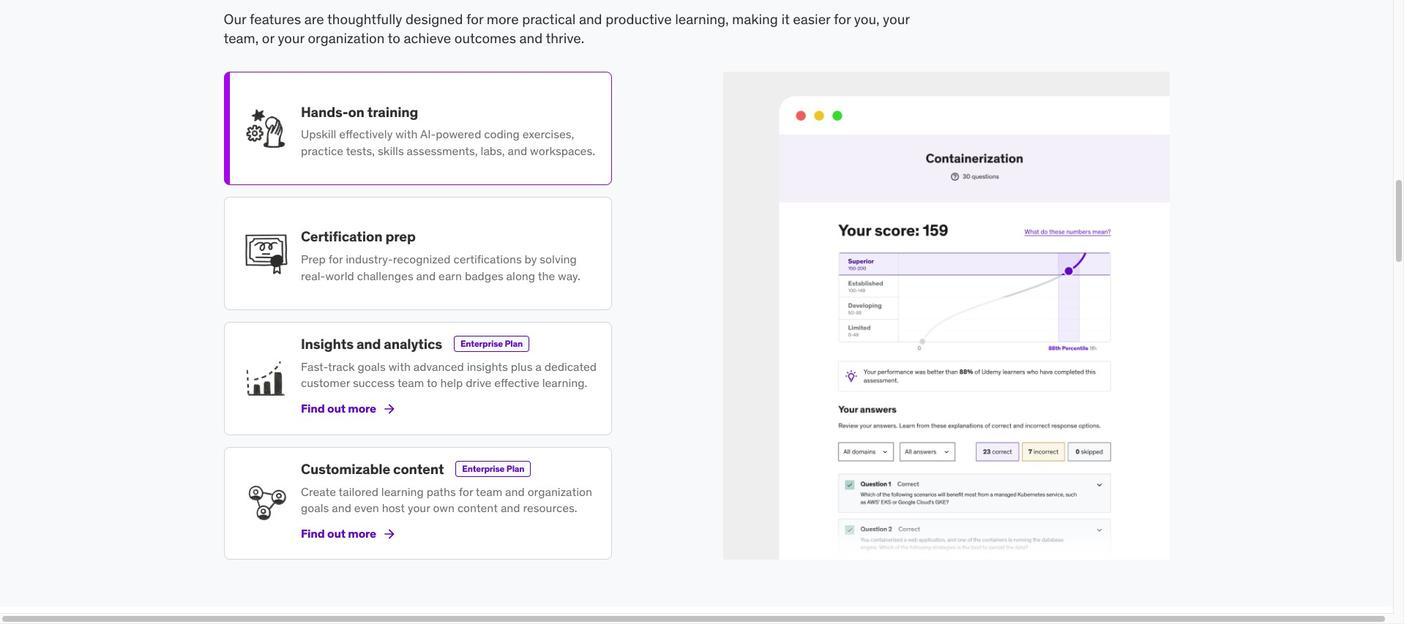 Task type: vqa. For each thing, say whether or not it's contained in the screenshot.
the small image
yes



Task type: describe. For each thing, give the bounding box(es) containing it.
create
[[301, 485, 336, 499]]

customizable content
[[301, 461, 444, 478]]

features
[[250, 10, 301, 28]]

customizable content tab
[[224, 447, 612, 560]]

even
[[354, 501, 379, 516]]

for inside create tailored learning paths for team and organization goals and even host your own content and resources.
[[458, 485, 473, 499]]

training
[[367, 103, 418, 120]]

find out more for customizable
[[301, 526, 376, 541]]

exercises,
[[522, 127, 574, 142]]

certification prep tab
[[224, 197, 612, 310]]

solving
[[539, 252, 576, 267]]

making
[[732, 10, 778, 28]]

skills
[[377, 143, 404, 158]]

thrive.
[[546, 30, 584, 47]]

effectively
[[339, 127, 392, 142]]

small image
[[382, 527, 396, 541]]

certification prep prep for industry-recognized certifications by solving real-world challenges and earn badges along the way.
[[301, 228, 580, 283]]

find out more link for customizable
[[301, 517, 396, 552]]

plan for customizable content
[[506, 463, 524, 474]]

insights
[[466, 359, 508, 374]]

easier
[[793, 10, 831, 28]]

challenges
[[357, 268, 413, 283]]

for left the "you,"
[[834, 10, 851, 28]]

and left resources.
[[500, 501, 520, 516]]

the
[[537, 268, 555, 283]]

hands-on training upskill effectively with ai-powered coding exercises, practice tests, skills assessments, labs, and workspaces.
[[301, 103, 595, 158]]

or
[[262, 30, 274, 47]]

find for insights
[[301, 401, 324, 416]]

0 horizontal spatial your
[[278, 30, 304, 47]]

find out more link for insights
[[301, 392, 396, 427]]

enterprise for customizable content
[[462, 463, 504, 474]]

team inside fast-track goals with advanced insights plus a dedicated customer success team to help drive effective learning.
[[397, 376, 424, 391]]

certifications
[[453, 252, 521, 267]]

success
[[352, 376, 395, 391]]

badges
[[464, 268, 503, 283]]

prep
[[385, 228, 415, 246]]

your inside create tailored learning paths for team and organization goals and even host your own content and resources.
[[407, 501, 430, 516]]

team,
[[224, 30, 259, 47]]

paths
[[426, 485, 456, 499]]

small image
[[382, 402, 396, 416]]

enterprise for insights and analytics
[[460, 338, 503, 349]]

out for insights
[[327, 401, 345, 416]]

industry-
[[345, 252, 393, 267]]

insights and analytics
[[301, 335, 442, 353]]

plus
[[510, 359, 532, 374]]

and inside certification prep prep for industry-recognized certifications by solving real-world challenges and earn badges along the way.
[[416, 268, 435, 283]]

practical
[[522, 10, 576, 28]]

goals inside fast-track goals with advanced insights plus a dedicated customer success team to help drive effective learning.
[[357, 359, 385, 374]]

and inside insights and analytics tab
[[356, 335, 381, 353]]

track
[[328, 359, 354, 374]]

find out more for insights
[[301, 401, 376, 416]]

more inside "our features are thoughtfully designed for more practical and productive learning, making it easier for you, your team, or your organization to achieve outcomes and thrive."
[[487, 10, 519, 28]]

find for customizable
[[301, 526, 324, 541]]

advanced
[[413, 359, 464, 374]]

customer
[[301, 376, 350, 391]]

insights
[[301, 335, 353, 353]]

host
[[382, 501, 405, 516]]

to inside "our features are thoughtfully designed for more practical and productive learning, making it easier for you, your team, or your organization to achieve outcomes and thrive."
[[388, 30, 400, 47]]

learning focused on your goals tab list
[[224, 72, 612, 560]]

are
[[304, 10, 324, 28]]

resources.
[[523, 501, 577, 516]]

create tailored learning paths for team and organization goals and even host your own content and resources.
[[301, 485, 592, 516]]

content inside create tailored learning paths for team and organization goals and even host your own content and resources.
[[457, 501, 497, 516]]

fast-track goals with advanced insights plus a dedicated customer success team to help drive effective learning.
[[301, 359, 596, 391]]

upskill
[[301, 127, 336, 142]]

by
[[524, 252, 537, 267]]



Task type: locate. For each thing, give the bounding box(es) containing it.
goals inside create tailored learning paths for team and organization goals and even host your own content and resources.
[[301, 501, 329, 516]]

hands-on training tab
[[224, 72, 612, 185]]

effective
[[494, 376, 539, 391]]

on
[[348, 103, 364, 120]]

0 vertical spatial to
[[388, 30, 400, 47]]

1 out from the top
[[327, 401, 345, 416]]

goals
[[357, 359, 385, 374], [301, 501, 329, 516]]

out down create
[[327, 526, 345, 541]]

you,
[[854, 10, 880, 28]]

0 horizontal spatial organization
[[308, 30, 385, 47]]

1 vertical spatial more
[[348, 401, 376, 416]]

enterprise plan
[[460, 338, 522, 349], [462, 463, 524, 474]]

1 find out more link from the top
[[301, 392, 396, 427]]

organization down thoughtfully
[[308, 30, 385, 47]]

enterprise
[[460, 338, 503, 349], [462, 463, 504, 474]]

more up outcomes
[[487, 10, 519, 28]]

real-
[[301, 268, 325, 283]]

tailored
[[338, 485, 378, 499]]

dedicated
[[544, 359, 596, 374]]

drive
[[465, 376, 491, 391]]

to
[[388, 30, 400, 47], [426, 376, 437, 391]]

1 vertical spatial to
[[426, 376, 437, 391]]

more for customizable content
[[348, 526, 376, 541]]

organization inside create tailored learning paths for team and organization goals and even host your own content and resources.
[[527, 485, 592, 499]]

achieve
[[404, 30, 451, 47]]

analytics
[[383, 335, 442, 353]]

your down the learning
[[407, 501, 430, 516]]

world
[[325, 268, 354, 283]]

customizable
[[301, 461, 390, 478]]

1 vertical spatial enterprise
[[462, 463, 504, 474]]

2 find out more link from the top
[[301, 517, 396, 552]]

0 vertical spatial more
[[487, 10, 519, 28]]

content right own
[[457, 501, 497, 516]]

1 find out more from the top
[[301, 401, 376, 416]]

enterprise plan up create tailored learning paths for team and organization goals and even host your own content and resources.
[[462, 463, 524, 474]]

organization inside "our features are thoughtfully designed for more practical and productive learning, making it easier for you, your team, or your organization to achieve outcomes and thrive."
[[308, 30, 385, 47]]

1 vertical spatial content
[[457, 501, 497, 516]]

1 horizontal spatial goals
[[357, 359, 385, 374]]

find out more down even
[[301, 526, 376, 541]]

prep
[[301, 252, 325, 267]]

for up world
[[328, 252, 342, 267]]

team down advanced
[[397, 376, 424, 391]]

0 vertical spatial out
[[327, 401, 345, 416]]

for inside certification prep prep for industry-recognized certifications by solving real-world challenges and earn badges along the way.
[[328, 252, 342, 267]]

enterprise plan up insights
[[460, 338, 522, 349]]

1 horizontal spatial your
[[407, 501, 430, 516]]

find inside customizable content tab
[[301, 526, 324, 541]]

with inside fast-track goals with advanced insights plus a dedicated customer success team to help drive effective learning.
[[388, 359, 410, 374]]

plan inside insights and analytics tab
[[504, 338, 522, 349]]

workspaces.
[[530, 143, 595, 158]]

find inside insights and analytics tab
[[301, 401, 324, 416]]

coding
[[484, 127, 519, 142]]

for right paths
[[458, 485, 473, 499]]

plan up plus
[[504, 338, 522, 349]]

find down create
[[301, 526, 324, 541]]

find out more link
[[301, 392, 396, 427], [301, 517, 396, 552]]

and down coding
[[507, 143, 527, 158]]

2 find from the top
[[301, 526, 324, 541]]

outcomes
[[455, 30, 516, 47]]

more inside insights and analytics tab
[[348, 401, 376, 416]]

out inside insights and analytics tab
[[327, 401, 345, 416]]

1 vertical spatial goals
[[301, 501, 329, 516]]

organization up resources.
[[527, 485, 592, 499]]

find
[[301, 401, 324, 416], [301, 526, 324, 541]]

1 vertical spatial out
[[327, 526, 345, 541]]

enterprise plan for insights and analytics
[[460, 338, 522, 349]]

goals down create
[[301, 501, 329, 516]]

content
[[393, 461, 444, 478], [457, 501, 497, 516]]

2 out from the top
[[327, 526, 345, 541]]

1 vertical spatial find out more
[[301, 526, 376, 541]]

your
[[883, 10, 910, 28], [278, 30, 304, 47], [407, 501, 430, 516]]

0 vertical spatial your
[[883, 10, 910, 28]]

content up the learning
[[393, 461, 444, 478]]

for
[[466, 10, 483, 28], [834, 10, 851, 28], [328, 252, 342, 267], [458, 485, 473, 499]]

practice
[[301, 143, 343, 158]]

and up resources.
[[505, 485, 524, 499]]

1 vertical spatial enterprise plan
[[462, 463, 524, 474]]

0 vertical spatial plan
[[504, 338, 522, 349]]

find out more link down customer
[[301, 392, 396, 427]]

0 vertical spatial find
[[301, 401, 324, 416]]

learning.
[[542, 376, 587, 391]]

more left small icon
[[348, 401, 376, 416]]

out down customer
[[327, 401, 345, 416]]

help
[[440, 376, 463, 391]]

1 horizontal spatial content
[[457, 501, 497, 516]]

enterprise plan for customizable content
[[462, 463, 524, 474]]

team
[[397, 376, 424, 391], [475, 485, 502, 499]]

recognized
[[393, 252, 450, 267]]

out
[[327, 401, 345, 416], [327, 526, 345, 541]]

2 vertical spatial your
[[407, 501, 430, 516]]

way.
[[558, 268, 580, 283]]

a
[[535, 359, 541, 374]]

to down advanced
[[426, 376, 437, 391]]

your right or
[[278, 30, 304, 47]]

and up success
[[356, 335, 381, 353]]

and down "recognized"
[[416, 268, 435, 283]]

find down customer
[[301, 401, 324, 416]]

for up outcomes
[[466, 10, 483, 28]]

and inside hands-on training upskill effectively with ai-powered coding exercises, practice tests, skills assessments, labs, and workspaces.
[[507, 143, 527, 158]]

enterprise inside customizable content tab
[[462, 463, 504, 474]]

find out more link inside customizable content tab
[[301, 517, 396, 552]]

with left ai-
[[395, 127, 417, 142]]

certification
[[301, 228, 382, 246]]

productive
[[606, 10, 672, 28]]

find out more
[[301, 401, 376, 416], [301, 526, 376, 541]]

1 horizontal spatial to
[[426, 376, 437, 391]]

and up thrive.
[[579, 10, 602, 28]]

and down tailored
[[331, 501, 351, 516]]

0 horizontal spatial team
[[397, 376, 424, 391]]

it
[[781, 10, 790, 28]]

0 vertical spatial content
[[393, 461, 444, 478]]

0 vertical spatial with
[[395, 127, 417, 142]]

assessments,
[[406, 143, 477, 158]]

organization
[[308, 30, 385, 47], [527, 485, 592, 499]]

find out more link down even
[[301, 517, 396, 552]]

2 find out more from the top
[[301, 526, 376, 541]]

find out more link inside insights and analytics tab
[[301, 392, 396, 427]]

enterprise up insights
[[460, 338, 503, 349]]

plan inside customizable content tab
[[506, 463, 524, 474]]

0 vertical spatial find out more
[[301, 401, 376, 416]]

to inside fast-track goals with advanced insights plus a dedicated customer success team to help drive effective learning.
[[426, 376, 437, 391]]

find out more inside insights and analytics tab
[[301, 401, 376, 416]]

1 vertical spatial find out more link
[[301, 517, 396, 552]]

1 horizontal spatial organization
[[527, 485, 592, 499]]

with inside hands-on training upskill effectively with ai-powered coding exercises, practice tests, skills assessments, labs, and workspaces.
[[395, 127, 417, 142]]

0 horizontal spatial goals
[[301, 501, 329, 516]]

to left achieve
[[388, 30, 400, 47]]

learning
[[381, 485, 423, 499]]

1 vertical spatial your
[[278, 30, 304, 47]]

ai-
[[420, 127, 435, 142]]

more down even
[[348, 526, 376, 541]]

1 vertical spatial plan
[[506, 463, 524, 474]]

plan up resources.
[[506, 463, 524, 474]]

2 vertical spatial more
[[348, 526, 376, 541]]

enterprise inside insights and analytics tab
[[460, 338, 503, 349]]

team right paths
[[475, 485, 502, 499]]

0 vertical spatial find out more link
[[301, 392, 396, 427]]

team inside create tailored learning paths for team and organization goals and even host your own content and resources.
[[475, 485, 502, 499]]

1 vertical spatial find
[[301, 526, 324, 541]]

enterprise plan inside customizable content tab
[[462, 463, 524, 474]]

0 vertical spatial team
[[397, 376, 424, 391]]

more
[[487, 10, 519, 28], [348, 401, 376, 416], [348, 526, 376, 541]]

plan
[[504, 338, 522, 349], [506, 463, 524, 474]]

hands-
[[301, 103, 348, 120]]

tests,
[[346, 143, 375, 158]]

0 vertical spatial enterprise
[[460, 338, 503, 349]]

our
[[224, 10, 246, 28]]

insights and analytics tab
[[224, 322, 612, 435]]

0 vertical spatial organization
[[308, 30, 385, 47]]

1 find from the top
[[301, 401, 324, 416]]

out inside customizable content tab
[[327, 526, 345, 541]]

find out more inside customizable content tab
[[301, 526, 376, 541]]

plan for insights and analytics
[[504, 338, 522, 349]]

and
[[579, 10, 602, 28], [519, 30, 543, 47], [507, 143, 527, 158], [416, 268, 435, 283], [356, 335, 381, 353], [505, 485, 524, 499], [331, 501, 351, 516], [500, 501, 520, 516]]

0 vertical spatial goals
[[357, 359, 385, 374]]

labs,
[[480, 143, 505, 158]]

0 horizontal spatial to
[[388, 30, 400, 47]]

and down practical on the left top of page
[[519, 30, 543, 47]]

0 horizontal spatial content
[[393, 461, 444, 478]]

more inside customizable content tab
[[348, 526, 376, 541]]

with down the analytics
[[388, 359, 410, 374]]

0 vertical spatial enterprise plan
[[460, 338, 522, 349]]

designed
[[406, 10, 463, 28]]

screenshot of the learner metrics interface image
[[723, 72, 1170, 560]]

1 vertical spatial organization
[[527, 485, 592, 499]]

goals up success
[[357, 359, 385, 374]]

more for insights and analytics
[[348, 401, 376, 416]]

with
[[395, 127, 417, 142], [388, 359, 410, 374]]

1 vertical spatial team
[[475, 485, 502, 499]]

1 horizontal spatial team
[[475, 485, 502, 499]]

powered
[[435, 127, 481, 142]]

thoughtfully
[[327, 10, 402, 28]]

earn
[[438, 268, 462, 283]]

enterprise up create tailored learning paths for team and organization goals and even host your own content and resources.
[[462, 463, 504, 474]]

learning,
[[675, 10, 729, 28]]

find out more down customer
[[301, 401, 376, 416]]

our features are thoughtfully designed for more practical and productive learning, making it easier for you, your team, or your organization to achieve outcomes and thrive.
[[224, 10, 910, 47]]

2 horizontal spatial your
[[883, 10, 910, 28]]

own
[[433, 501, 454, 516]]

1 vertical spatial with
[[388, 359, 410, 374]]

fast-
[[301, 359, 328, 374]]

out for customizable
[[327, 526, 345, 541]]

enterprise plan inside insights and analytics tab
[[460, 338, 522, 349]]

along
[[506, 268, 535, 283]]

your right the "you,"
[[883, 10, 910, 28]]



